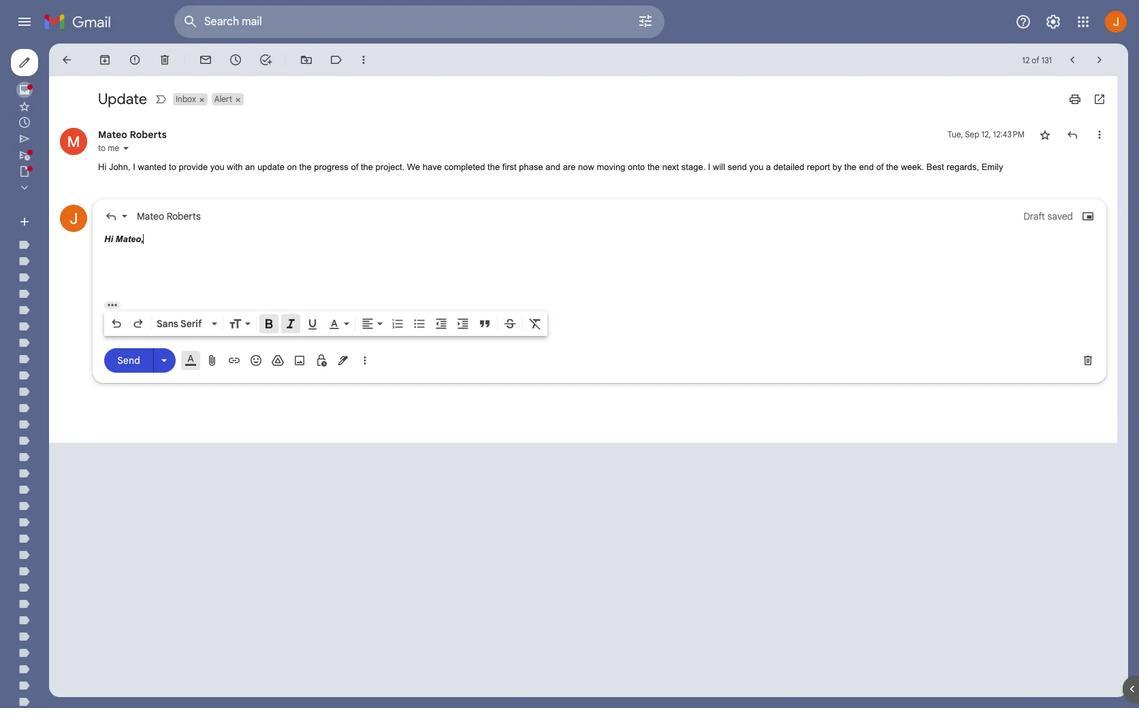 Task type: vqa. For each thing, say whether or not it's contained in the screenshot.
the top experience
no



Task type: describe. For each thing, give the bounding box(es) containing it.
update
[[258, 162, 285, 172]]

alert button
[[212, 93, 234, 106]]

an
[[245, 162, 255, 172]]

archive image
[[98, 53, 112, 67]]

12,
[[982, 129, 991, 140]]

draft
[[1024, 210, 1045, 222]]

attach files image
[[206, 354, 219, 367]]

0 horizontal spatial of
[[351, 162, 358, 172]]

newer image
[[1066, 53, 1079, 67]]

project.
[[376, 162, 405, 172]]

provide
[[179, 162, 208, 172]]

mark as unread image
[[199, 53, 212, 67]]

1 i from the left
[[133, 162, 135, 172]]

add to tasks image
[[259, 53, 272, 67]]

toggle confidential mode image
[[315, 354, 328, 367]]

strikethrough ‪(⌘⇧x)‬ image
[[503, 317, 517, 331]]

a
[[766, 162, 771, 172]]

numbered list ‪(⌘⇧7)‬ image
[[391, 317, 405, 331]]

moving
[[597, 162, 625, 172]]

search mail image
[[178, 10, 203, 34]]

labels image
[[330, 53, 343, 67]]

move to image
[[300, 53, 313, 67]]

tue,
[[948, 129, 963, 140]]

serif
[[181, 318, 202, 330]]

0 vertical spatial roberts
[[130, 129, 167, 141]]

inbox
[[176, 94, 196, 104]]

hi for hi john, i wanted to provide you with an update on the progress of the project. we have completed the first phase and are now moving onto the next stage. i will send you a detailed report by the end of the week. best regards, emily
[[98, 162, 106, 172]]

1 the from the left
[[299, 162, 312, 172]]

2 horizontal spatial of
[[1032, 55, 1040, 65]]

formatting options toolbar
[[104, 312, 548, 336]]

2 i from the left
[[708, 162, 711, 172]]

indent less ‪(⌘[)‬ image
[[434, 317, 448, 331]]

discard draft ‪(⌘⇧d)‬ image
[[1081, 354, 1095, 367]]

next
[[662, 162, 679, 172]]

settings image
[[1045, 14, 1062, 30]]

more image
[[357, 53, 370, 67]]

to me
[[98, 143, 119, 153]]

1 horizontal spatial of
[[876, 162, 884, 172]]

advanced search options image
[[632, 7, 659, 35]]

john,
[[109, 162, 131, 172]]

phase
[[519, 162, 543, 172]]

insert emoji ‪(⌘⇧2)‬ image
[[249, 354, 263, 367]]

on
[[287, 162, 297, 172]]

me
[[108, 143, 119, 153]]

0 horizontal spatial to
[[98, 143, 106, 153]]

report spam image
[[128, 53, 142, 67]]

sep
[[965, 129, 980, 140]]

inbox button
[[173, 93, 197, 106]]

will
[[713, 162, 725, 172]]

bold ‪(⌘b)‬ image
[[262, 317, 276, 331]]

1 vertical spatial roberts
[[167, 210, 201, 222]]

sans serif
[[157, 318, 202, 330]]

detailed
[[774, 162, 805, 172]]

undo ‪(⌘z)‬ image
[[110, 317, 123, 331]]

completed
[[444, 162, 485, 172]]

back to inbox image
[[60, 53, 74, 67]]

Search mail text field
[[204, 15, 599, 29]]

regards,
[[947, 162, 979, 172]]

2 the from the left
[[361, 162, 373, 172]]

sans
[[157, 318, 178, 330]]

emily
[[982, 162, 1003, 172]]

italic ‪(⌘i)‬ image
[[284, 317, 298, 331]]

1 vertical spatial to
[[169, 162, 176, 172]]

Not starred checkbox
[[1039, 128, 1052, 142]]

insert link ‪(⌘k)‬ image
[[227, 354, 241, 367]]

stage.
[[682, 162, 706, 172]]

and
[[546, 162, 561, 172]]

insert files using drive image
[[271, 354, 285, 367]]



Task type: locate. For each thing, give the bounding box(es) containing it.
12 of 131
[[1022, 55, 1052, 65]]

bulleted list ‪(⌘⇧8)‬ image
[[413, 317, 426, 331]]

1 vertical spatial hi
[[104, 234, 113, 244]]

1 horizontal spatial mateo
[[137, 210, 164, 222]]

report
[[807, 162, 830, 172]]

1 horizontal spatial i
[[708, 162, 711, 172]]

send button
[[104, 349, 153, 373]]

main menu image
[[16, 14, 33, 30]]

mateo up me
[[98, 129, 127, 141]]

you
[[210, 162, 225, 172], [749, 162, 764, 172]]

show trimmed content image
[[104, 301, 121, 309]]

roberts up 'show details' image
[[130, 129, 167, 141]]

insert photo image
[[293, 354, 306, 367]]

wanted
[[138, 162, 166, 172]]

mateo roberts
[[98, 129, 167, 141], [137, 210, 201, 222]]

None search field
[[174, 5, 665, 38]]

update
[[98, 90, 147, 108]]

delete image
[[158, 53, 172, 67]]

the left first
[[488, 162, 500, 172]]

the right by
[[844, 162, 857, 172]]

0 vertical spatial to
[[98, 143, 106, 153]]

2 you from the left
[[749, 162, 764, 172]]

onto
[[628, 162, 645, 172]]

0 vertical spatial hi
[[98, 162, 106, 172]]

of right end
[[876, 162, 884, 172]]

end
[[859, 162, 874, 172]]

saved
[[1048, 210, 1073, 222]]

0 horizontal spatial you
[[210, 162, 225, 172]]

12
[[1022, 55, 1030, 65]]

with
[[227, 162, 243, 172]]

type of response image
[[104, 209, 118, 223]]

older image
[[1093, 53, 1107, 67]]

roberts down provide
[[167, 210, 201, 222]]

hi
[[98, 162, 106, 172], [104, 234, 113, 244]]

of right progress
[[351, 162, 358, 172]]

navigation
[[0, 44, 163, 709]]

Message Body text field
[[104, 233, 1095, 290]]

quote ‪(⌘⇧9)‬ image
[[478, 317, 492, 331]]

mateo up mateo,
[[137, 210, 164, 222]]

mateo,
[[116, 234, 144, 244]]

4 the from the left
[[648, 162, 660, 172]]

the left week.
[[886, 162, 899, 172]]

i left will
[[708, 162, 711, 172]]

indent more ‪(⌘])‬ image
[[456, 317, 470, 331]]

have
[[423, 162, 442, 172]]

by
[[833, 162, 842, 172]]

hi inside text box
[[104, 234, 113, 244]]

hi mateo,
[[104, 234, 144, 244]]

mateo roberts up mateo,
[[137, 210, 201, 222]]

you left a
[[749, 162, 764, 172]]

to
[[98, 143, 106, 153], [169, 162, 176, 172]]

1 vertical spatial mateo
[[137, 210, 164, 222]]

5 the from the left
[[844, 162, 857, 172]]

show details image
[[122, 144, 130, 153]]

not starred image
[[1039, 128, 1052, 142]]

are
[[563, 162, 576, 172]]

progress
[[314, 162, 349, 172]]

i right the john,
[[133, 162, 135, 172]]

of
[[1032, 55, 1040, 65], [351, 162, 358, 172], [876, 162, 884, 172]]

week.
[[901, 162, 924, 172]]

underline ‪(⌘u)‬ image
[[306, 318, 319, 331]]

best
[[927, 162, 944, 172]]

hi for hi mateo,
[[104, 234, 113, 244]]

the left next
[[648, 162, 660, 172]]

i
[[133, 162, 135, 172], [708, 162, 711, 172]]

roberts
[[130, 129, 167, 141], [167, 210, 201, 222]]

sans serif option
[[154, 317, 209, 331]]

mateo roberts up 'show details' image
[[98, 129, 167, 141]]

first
[[502, 162, 517, 172]]

alert
[[214, 94, 232, 104]]

the left project.
[[361, 162, 373, 172]]

1 vertical spatial mateo roberts
[[137, 210, 201, 222]]

0 vertical spatial mateo roberts
[[98, 129, 167, 141]]

send
[[117, 355, 140, 367]]

mateo
[[98, 129, 127, 141], [137, 210, 164, 222]]

the right on
[[299, 162, 312, 172]]

to left me
[[98, 143, 106, 153]]

of right 12
[[1032, 55, 1040, 65]]

insert signature image
[[336, 354, 350, 367]]

now
[[578, 162, 594, 172]]

to right wanted
[[169, 162, 176, 172]]

131
[[1042, 55, 1052, 65]]

gmail image
[[44, 8, 118, 35]]

12:43 pm
[[993, 129, 1025, 140]]

tue, sep 12, 12:43 pm
[[948, 129, 1025, 140]]

more options image
[[361, 354, 369, 367]]

redo ‪(⌘y)‬ image
[[131, 317, 145, 331]]

hi left mateo,
[[104, 234, 113, 244]]

0 vertical spatial mateo
[[98, 129, 127, 141]]

you left with
[[210, 162, 225, 172]]

1 you from the left
[[210, 162, 225, 172]]

support image
[[1015, 14, 1032, 30]]

0 horizontal spatial i
[[133, 162, 135, 172]]

hi john, i wanted to provide you with an update on the progress of the project. we have completed the first phase and are now moving onto the next stage. i will send you a detailed report by the end of the week. best regards, emily
[[98, 162, 1003, 172]]

1 horizontal spatial you
[[749, 162, 764, 172]]

6 the from the left
[[886, 162, 899, 172]]

the
[[299, 162, 312, 172], [361, 162, 373, 172], [488, 162, 500, 172], [648, 162, 660, 172], [844, 162, 857, 172], [886, 162, 899, 172]]

hi left the john,
[[98, 162, 106, 172]]

0 horizontal spatial mateo
[[98, 129, 127, 141]]

3 the from the left
[[488, 162, 500, 172]]

we
[[407, 162, 420, 172]]

1 horizontal spatial to
[[169, 162, 176, 172]]

draft saved
[[1024, 210, 1073, 222]]

snooze image
[[229, 53, 242, 67]]

tue, sep 12, 12:43 pm cell
[[948, 128, 1025, 142]]

send
[[728, 162, 747, 172]]

more send options image
[[157, 354, 171, 368]]

remove formatting ‪(⌘\)‬ image
[[528, 317, 542, 331]]



